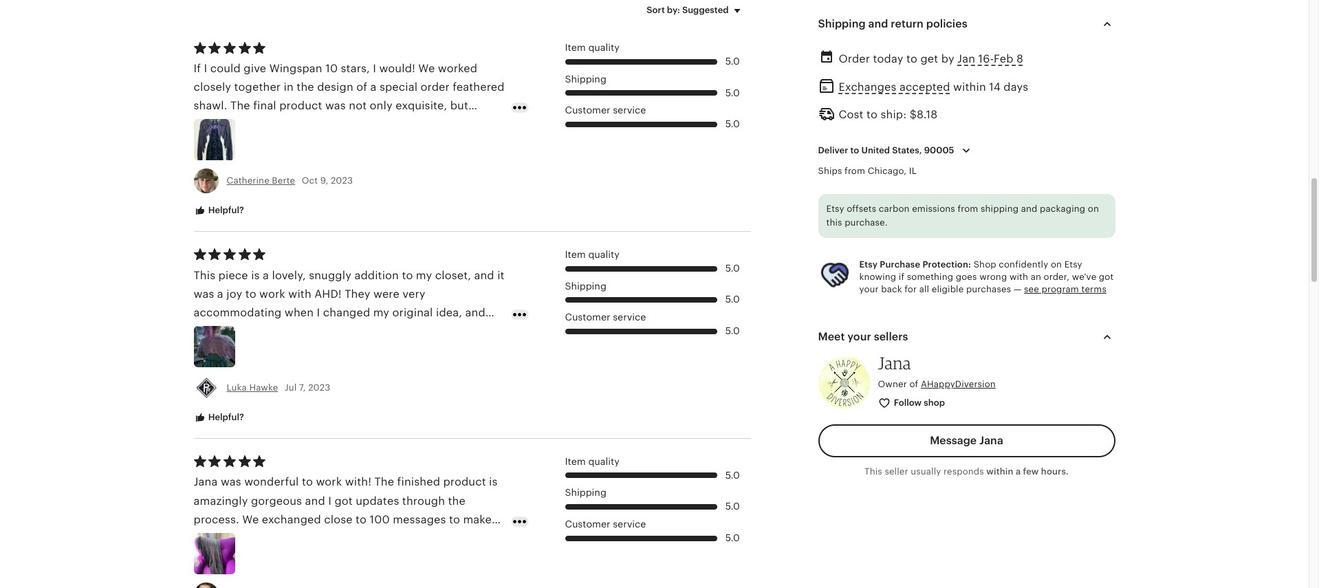 Task type: vqa. For each thing, say whether or not it's contained in the screenshot.
Gift Guides
no



Task type: locate. For each thing, give the bounding box(es) containing it.
0 horizontal spatial the
[[220, 532, 237, 544]]

0 horizontal spatial within
[[954, 81, 986, 93]]

jana image
[[818, 357, 870, 409]]

etsy for etsy purchase protection:
[[860, 259, 878, 269]]

2 service from the top
[[613, 312, 646, 323]]

—
[[1014, 284, 1022, 294]]

1 vertical spatial item
[[565, 249, 586, 260]]

and left "return"
[[869, 18, 889, 29]]

ships from chicago, il
[[818, 166, 917, 176]]

5 5.0 from the top
[[726, 294, 740, 305]]

etsy up this
[[827, 204, 845, 214]]

0 vertical spatial was
[[221, 476, 241, 488]]

0 vertical spatial is
[[489, 476, 498, 488]]

on inside shop confidently on etsy knowing if something goes wrong with an order, we've got your back for all eligible purchases —
[[1051, 259, 1062, 269]]

1 service from the top
[[613, 105, 646, 116]]

few
[[1023, 466, 1039, 477]]

8
[[1017, 53, 1024, 64]]

0 horizontal spatial jana
[[194, 476, 218, 488]]

packaging
[[1040, 204, 1086, 214]]

protection:
[[923, 259, 972, 269]]

within left 14
[[954, 81, 986, 93]]

0 vertical spatial helpful?
[[206, 205, 244, 216]]

had
[[413, 532, 433, 544]]

shipping
[[981, 204, 1019, 214]]

view details of this review photo by catherine berte image
[[194, 119, 235, 161]]

i down the work
[[328, 495, 332, 507]]

4 5.0 from the top
[[726, 263, 740, 274]]

2 vertical spatial jana
[[194, 476, 218, 488]]

see program terms
[[1024, 284, 1107, 294]]

1 horizontal spatial got
[[1099, 272, 1114, 282]]

1 helpful? button from the top
[[183, 198, 254, 224]]

2 helpful? from the top
[[206, 412, 244, 423]]

wrong
[[980, 272, 1007, 282]]

i left the had
[[406, 532, 410, 544]]

and left i'm
[[253, 551, 273, 563]]

0 vertical spatial item quality
[[565, 42, 620, 53]]

1 vertical spatial within
[[987, 466, 1014, 477]]

to left 100
[[356, 514, 367, 525]]

to left get
[[907, 53, 918, 64]]

1 vertical spatial quality
[[589, 249, 620, 260]]

customer for catherine berte oct 9, 2023
[[565, 105, 611, 116]]

this
[[827, 217, 843, 228]]

jana was wonderful to work with! the finished product is amazingly gorgeous and i got updates through the process. we exchanged close to 100 messages to make sure the final product was exactly what i had in mind. it is perfection and i'm so happy to have it in my hands.
[[194, 476, 502, 563]]

7,
[[299, 383, 306, 393]]

helpful? button down catherine
[[183, 198, 254, 224]]

exchanges accepted button
[[839, 77, 951, 97]]

is right it
[[493, 532, 502, 544]]

helpful? down catherine
[[206, 205, 244, 216]]

2023 right 7,
[[308, 383, 330, 393]]

if
[[899, 272, 905, 282]]

for
[[905, 284, 917, 294]]

1 item from the top
[[565, 42, 586, 53]]

and
[[869, 18, 889, 29], [1021, 204, 1038, 214], [305, 495, 325, 507], [253, 551, 273, 563]]

suggested
[[682, 5, 729, 15]]

0 vertical spatial quality
[[589, 42, 620, 53]]

item for catherine berte oct 9, 2023
[[565, 42, 586, 53]]

5.0
[[726, 56, 740, 67], [726, 87, 740, 98], [726, 118, 740, 129], [726, 263, 740, 274], [726, 294, 740, 305], [726, 325, 740, 336], [726, 470, 740, 481], [726, 501, 740, 512], [726, 532, 740, 543]]

1 horizontal spatial on
[[1088, 204, 1099, 214]]

1 vertical spatial jana
[[980, 435, 1004, 446]]

offsets
[[847, 204, 877, 214]]

1 quality from the top
[[589, 42, 620, 53]]

1 horizontal spatial was
[[312, 532, 333, 544]]

ahappydiversion link
[[921, 379, 996, 389]]

view details of this review photo by januarywells image
[[194, 533, 235, 574]]

finished
[[397, 476, 440, 488]]

in right "it"
[[399, 551, 409, 563]]

0 vertical spatial helpful? button
[[183, 198, 254, 224]]

was up the amazingly
[[221, 476, 241, 488]]

and right shipping
[[1021, 204, 1038, 214]]

get
[[921, 53, 939, 64]]

0 vertical spatial got
[[1099, 272, 1114, 282]]

the up make on the bottom left of the page
[[448, 495, 466, 507]]

customer service
[[565, 105, 646, 116], [565, 312, 646, 323], [565, 519, 646, 530]]

helpful? button down luka
[[183, 405, 254, 431]]

meet
[[818, 331, 845, 343]]

jana right message at right
[[980, 435, 1004, 446]]

1 horizontal spatial i
[[406, 532, 410, 544]]

of
[[910, 379, 919, 389]]

service for luka hawke jul 7, 2023
[[613, 312, 646, 323]]

helpful? button for luka hawke
[[183, 405, 254, 431]]

2 vertical spatial quality
[[589, 456, 620, 467]]

mind.
[[449, 532, 479, 544]]

got
[[1099, 272, 1114, 282], [335, 495, 353, 507]]

0 horizontal spatial etsy
[[827, 204, 845, 214]]

was
[[221, 476, 241, 488], [312, 532, 333, 544]]

1 horizontal spatial etsy
[[860, 259, 878, 269]]

1 vertical spatial your
[[848, 331, 872, 343]]

1 vertical spatial 2023
[[308, 383, 330, 393]]

chicago,
[[868, 166, 907, 176]]

got inside jana was wonderful to work with! the finished product is amazingly gorgeous and i got updates through the process. we exchanged close to 100 messages to make sure the final product was exactly what i had in mind. it is perfection and i'm so happy to have it in my hands.
[[335, 495, 353, 507]]

2 helpful? button from the top
[[183, 405, 254, 431]]

1 vertical spatial helpful?
[[206, 412, 244, 423]]

helpful? button
[[183, 198, 254, 224], [183, 405, 254, 431]]

jana inside jana owner of ahappydiversion
[[878, 353, 911, 374]]

1 vertical spatial customer service
[[565, 312, 646, 323]]

owner
[[878, 379, 907, 389]]

responds
[[944, 466, 984, 477]]

item for luka hawke jul 7, 2023
[[565, 249, 586, 260]]

jana up owner
[[878, 353, 911, 374]]

with
[[1010, 272, 1029, 282]]

1 item quality from the top
[[565, 42, 620, 53]]

on up order,
[[1051, 259, 1062, 269]]

an
[[1031, 272, 1042, 282]]

service for catherine berte oct 9, 2023
[[613, 105, 646, 116]]

exchanges accepted within 14 days
[[839, 81, 1029, 93]]

0 vertical spatial on
[[1088, 204, 1099, 214]]

and inside etsy offsets carbon emissions from shipping and packaging on this purchase.
[[1021, 204, 1038, 214]]

shipping for view details of this review photo by luka hawke on the bottom left of page
[[565, 280, 607, 291]]

quality
[[589, 42, 620, 53], [589, 249, 620, 260], [589, 456, 620, 467]]

0 vertical spatial item
[[565, 42, 586, 53]]

0 horizontal spatial on
[[1051, 259, 1062, 269]]

2 vertical spatial service
[[613, 519, 646, 530]]

0 vertical spatial in
[[436, 532, 446, 544]]

on
[[1088, 204, 1099, 214], [1051, 259, 1062, 269]]

was up happy
[[312, 532, 333, 544]]

8 5.0 from the top
[[726, 501, 740, 512]]

product up make on the bottom left of the page
[[443, 476, 486, 488]]

this
[[865, 466, 883, 477]]

1 customer service from the top
[[565, 105, 646, 116]]

0 horizontal spatial from
[[845, 166, 866, 176]]

jana inside jana was wonderful to work with! the finished product is amazingly gorgeous and i got updates through the process. we exchanged close to 100 messages to make sure the final product was exactly what i had in mind. it is perfection and i'm so happy to have it in my hands.
[[194, 476, 218, 488]]

item
[[565, 42, 586, 53], [565, 249, 586, 260], [565, 456, 586, 467]]

1 horizontal spatial from
[[958, 204, 979, 214]]

message jana button
[[818, 424, 1116, 457]]

message
[[930, 435, 977, 446]]

my
[[412, 551, 428, 563]]

shipping inside dropdown button
[[818, 18, 866, 29]]

2 vertical spatial customer service
[[565, 519, 646, 530]]

perfection
[[194, 551, 250, 563]]

9,
[[320, 176, 328, 186]]

final
[[240, 532, 263, 544]]

1 vertical spatial in
[[399, 551, 409, 563]]

0 vertical spatial customer service
[[565, 105, 646, 116]]

2 customer service from the top
[[565, 312, 646, 323]]

within left a
[[987, 466, 1014, 477]]

from left shipping
[[958, 204, 979, 214]]

the up perfection
[[220, 532, 237, 544]]

0 vertical spatial 2023
[[331, 176, 353, 186]]

etsy up knowing
[[860, 259, 878, 269]]

2 item quality from the top
[[565, 249, 620, 260]]

have
[[361, 551, 386, 563]]

luka hawke link
[[227, 383, 278, 393]]

3 5.0 from the top
[[726, 118, 740, 129]]

1 vertical spatial helpful? button
[[183, 405, 254, 431]]

your inside shop confidently on etsy knowing if something goes wrong with an order, we've got your back for all eligible purchases —
[[860, 284, 879, 294]]

to left united
[[851, 145, 860, 156]]

6 5.0 from the top
[[726, 325, 740, 336]]

90005
[[924, 145, 955, 156]]

1 vertical spatial was
[[312, 532, 333, 544]]

2 quality from the top
[[589, 249, 620, 260]]

0 horizontal spatial product
[[266, 532, 309, 544]]

2 vertical spatial customer
[[565, 519, 611, 530]]

updates
[[356, 495, 399, 507]]

1 vertical spatial on
[[1051, 259, 1062, 269]]

1 horizontal spatial within
[[987, 466, 1014, 477]]

jana up the amazingly
[[194, 476, 218, 488]]

2 vertical spatial item quality
[[565, 456, 620, 467]]

1 vertical spatial item quality
[[565, 249, 620, 260]]

etsy up we've
[[1065, 259, 1083, 269]]

got up terms
[[1099, 272, 1114, 282]]

we've
[[1072, 272, 1097, 282]]

1 vertical spatial got
[[335, 495, 353, 507]]

customer for luka hawke jul 7, 2023
[[565, 312, 611, 323]]

0 horizontal spatial got
[[335, 495, 353, 507]]

carbon
[[879, 204, 910, 214]]

got up close
[[335, 495, 353, 507]]

follow
[[894, 398, 922, 408]]

to down exactly
[[346, 551, 358, 563]]

0 vertical spatial your
[[860, 284, 879, 294]]

0 horizontal spatial was
[[221, 476, 241, 488]]

your down knowing
[[860, 284, 879, 294]]

by
[[942, 53, 955, 64]]

exchanges
[[839, 81, 897, 93]]

shipping
[[818, 18, 866, 29], [565, 73, 607, 85], [565, 280, 607, 291], [565, 487, 607, 498]]

2 horizontal spatial etsy
[[1065, 259, 1083, 269]]

3 customer from the top
[[565, 519, 611, 530]]

cost to ship: $ 8.18
[[839, 109, 938, 120]]

purchase.
[[845, 217, 888, 228]]

luka
[[227, 383, 247, 393]]

and inside dropdown button
[[869, 18, 889, 29]]

1 helpful? from the top
[[206, 205, 244, 216]]

today
[[873, 53, 904, 64]]

helpful? button for catherine berte
[[183, 198, 254, 224]]

helpful? down luka
[[206, 412, 244, 423]]

meet your sellers button
[[806, 321, 1128, 354]]

16-
[[979, 53, 994, 64]]

jul
[[285, 383, 297, 393]]

0 vertical spatial jana
[[878, 353, 911, 374]]

2 horizontal spatial jana
[[980, 435, 1004, 446]]

shop
[[924, 398, 945, 408]]

2 item from the top
[[565, 249, 586, 260]]

0 vertical spatial within
[[954, 81, 986, 93]]

0 vertical spatial i
[[328, 495, 332, 507]]

is up make on the bottom left of the page
[[489, 476, 498, 488]]

your right meet
[[848, 331, 872, 343]]

1 vertical spatial from
[[958, 204, 979, 214]]

2023 right 9,
[[331, 176, 353, 186]]

0 vertical spatial the
[[448, 495, 466, 507]]

2 customer from the top
[[565, 312, 611, 323]]

0 horizontal spatial in
[[399, 551, 409, 563]]

2 5.0 from the top
[[726, 87, 740, 98]]

1 horizontal spatial jana
[[878, 353, 911, 374]]

0 vertical spatial product
[[443, 476, 486, 488]]

1 customer from the top
[[565, 105, 611, 116]]

customer service for luka hawke jul 7, 2023
[[565, 312, 646, 323]]

1 vertical spatial service
[[613, 312, 646, 323]]

0 vertical spatial from
[[845, 166, 866, 176]]

hours.
[[1042, 466, 1069, 477]]

from right ships
[[845, 166, 866, 176]]

customer
[[565, 105, 611, 116], [565, 312, 611, 323], [565, 519, 611, 530]]

purchase
[[880, 259, 921, 269]]

0 vertical spatial customer
[[565, 105, 611, 116]]

etsy inside etsy offsets carbon emissions from shipping and packaging on this purchase.
[[827, 204, 845, 214]]

0 vertical spatial service
[[613, 105, 646, 116]]

2023 for luka hawke jul 7, 2023
[[308, 383, 330, 393]]

eligible
[[932, 284, 964, 294]]

on right packaging
[[1088, 204, 1099, 214]]

helpful? for luka hawke jul 7, 2023
[[206, 412, 244, 423]]

from inside etsy offsets carbon emissions from shipping and packaging on this purchase.
[[958, 204, 979, 214]]

product down exchanged
[[266, 532, 309, 544]]

1 vertical spatial customer
[[565, 312, 611, 323]]

2 vertical spatial item
[[565, 456, 586, 467]]

in right the had
[[436, 532, 446, 544]]

shop confidently on etsy knowing if something goes wrong with an order, we've got your back for all eligible purchases —
[[860, 259, 1114, 294]]



Task type: describe. For each thing, give the bounding box(es) containing it.
see
[[1024, 284, 1040, 294]]

sort by: suggested button
[[637, 0, 756, 25]]

wonderful
[[244, 476, 299, 488]]

usually
[[911, 466, 941, 477]]

etsy offsets carbon emissions from shipping and packaging on this purchase.
[[827, 204, 1099, 228]]

order
[[839, 53, 870, 64]]

happy
[[310, 551, 343, 563]]

and down the work
[[305, 495, 325, 507]]

your inside dropdown button
[[848, 331, 872, 343]]

it
[[483, 532, 490, 544]]

item quality for luka hawke jul 7, 2023
[[565, 249, 620, 260]]

so
[[295, 551, 307, 563]]

9 5.0 from the top
[[726, 532, 740, 543]]

100
[[370, 514, 390, 525]]

purchases
[[967, 284, 1011, 294]]

ahappydiversion
[[921, 379, 996, 389]]

jan
[[958, 53, 976, 64]]

work
[[316, 476, 342, 488]]

states,
[[893, 145, 922, 156]]

1 vertical spatial i
[[406, 532, 410, 544]]

14
[[990, 81, 1001, 93]]

etsy for etsy offsets carbon emissions from shipping and packaging on this purchase.
[[827, 204, 845, 214]]

3 item from the top
[[565, 456, 586, 467]]

shipping for view details of this review photo by januarywells
[[565, 487, 607, 498]]

1 vertical spatial the
[[220, 532, 237, 544]]

shipping and return policies
[[818, 18, 968, 29]]

terms
[[1082, 284, 1107, 294]]

hawke
[[249, 383, 278, 393]]

sort by: suggested
[[647, 5, 729, 15]]

shipping for view details of this review photo by catherine berte
[[565, 73, 607, 85]]

amazingly
[[194, 495, 248, 507]]

united
[[862, 145, 890, 156]]

jan 16-feb 8 button
[[958, 49, 1024, 69]]

see program terms link
[[1024, 284, 1107, 294]]

1 vertical spatial product
[[266, 532, 309, 544]]

item quality for catherine berte oct 9, 2023
[[565, 42, 620, 53]]

feb
[[994, 53, 1014, 64]]

order today to get by jan 16-feb 8
[[839, 53, 1024, 64]]

it
[[389, 551, 396, 563]]

accepted
[[900, 81, 951, 93]]

deliver
[[818, 145, 849, 156]]

order,
[[1044, 272, 1070, 282]]

hands.
[[431, 551, 467, 563]]

follow shop
[[894, 398, 945, 408]]

il
[[909, 166, 917, 176]]

deliver to united states, 90005 button
[[808, 136, 986, 165]]

0 horizontal spatial i
[[328, 495, 332, 507]]

catherine
[[227, 176, 270, 186]]

2023 for catherine berte oct 9, 2023
[[331, 176, 353, 186]]

by:
[[667, 5, 680, 15]]

jana owner of ahappydiversion
[[878, 353, 996, 389]]

7 5.0 from the top
[[726, 470, 740, 481]]

jana inside button
[[980, 435, 1004, 446]]

goes
[[956, 272, 977, 282]]

1 horizontal spatial the
[[448, 495, 466, 507]]

ship:
[[881, 109, 907, 120]]

days
[[1004, 81, 1029, 93]]

1 horizontal spatial product
[[443, 476, 486, 488]]

8.18
[[917, 109, 938, 120]]

exchanged
[[262, 514, 321, 525]]

deliver to united states, 90005
[[818, 145, 955, 156]]

helpful? for catherine berte oct 9, 2023
[[206, 205, 244, 216]]

knowing
[[860, 272, 897, 282]]

luka hawke jul 7, 2023
[[227, 383, 330, 393]]

$
[[910, 109, 917, 120]]

3 item quality from the top
[[565, 456, 620, 467]]

view details of this review photo by luka hawke image
[[194, 326, 235, 367]]

quality for oct 9, 2023
[[589, 42, 620, 53]]

seller
[[885, 466, 909, 477]]

ships
[[818, 166, 842, 176]]

through
[[402, 495, 445, 507]]

something
[[907, 272, 954, 282]]

1 vertical spatial is
[[493, 532, 502, 544]]

to up mind.
[[449, 514, 460, 525]]

program
[[1042, 284, 1079, 294]]

policies
[[927, 18, 968, 29]]

exactly
[[336, 532, 374, 544]]

with!
[[345, 476, 372, 488]]

quality for jul 7, 2023
[[589, 249, 620, 260]]

this seller usually responds within a few hours.
[[865, 466, 1069, 477]]

follow shop button
[[868, 391, 957, 416]]

shipping and return policies button
[[806, 7, 1128, 40]]

cost
[[839, 109, 864, 120]]

3 service from the top
[[613, 519, 646, 530]]

sort
[[647, 5, 665, 15]]

catherine berte oct 9, 2023
[[227, 176, 353, 186]]

jana for jana was wonderful to work with! the finished product is amazingly gorgeous and i got updates through the process. we exchanged close to 100 messages to make sure the final product was exactly what i had in mind. it is perfection and i'm so happy to have it in my hands.
[[194, 476, 218, 488]]

shop
[[974, 259, 997, 269]]

process.
[[194, 514, 239, 525]]

etsy inside shop confidently on etsy knowing if something goes wrong with an order, we've got your back for all eligible purchases —
[[1065, 259, 1083, 269]]

3 quality from the top
[[589, 456, 620, 467]]

return
[[891, 18, 924, 29]]

make
[[463, 514, 492, 525]]

on inside etsy offsets carbon emissions from shipping and packaging on this purchase.
[[1088, 204, 1099, 214]]

to inside dropdown button
[[851, 145, 860, 156]]

to right cost
[[867, 109, 878, 120]]

meet your sellers
[[818, 331, 909, 343]]

to left the work
[[302, 476, 313, 488]]

3 customer service from the top
[[565, 519, 646, 530]]

1 horizontal spatial in
[[436, 532, 446, 544]]

what
[[377, 532, 403, 544]]

customer service for catherine berte oct 9, 2023
[[565, 105, 646, 116]]

jana for jana owner of ahappydiversion
[[878, 353, 911, 374]]

got inside shop confidently on etsy knowing if something goes wrong with an order, we've got your back for all eligible purchases —
[[1099, 272, 1114, 282]]

1 5.0 from the top
[[726, 56, 740, 67]]

a
[[1016, 466, 1021, 477]]

back
[[882, 284, 902, 294]]

sellers
[[874, 331, 909, 343]]



